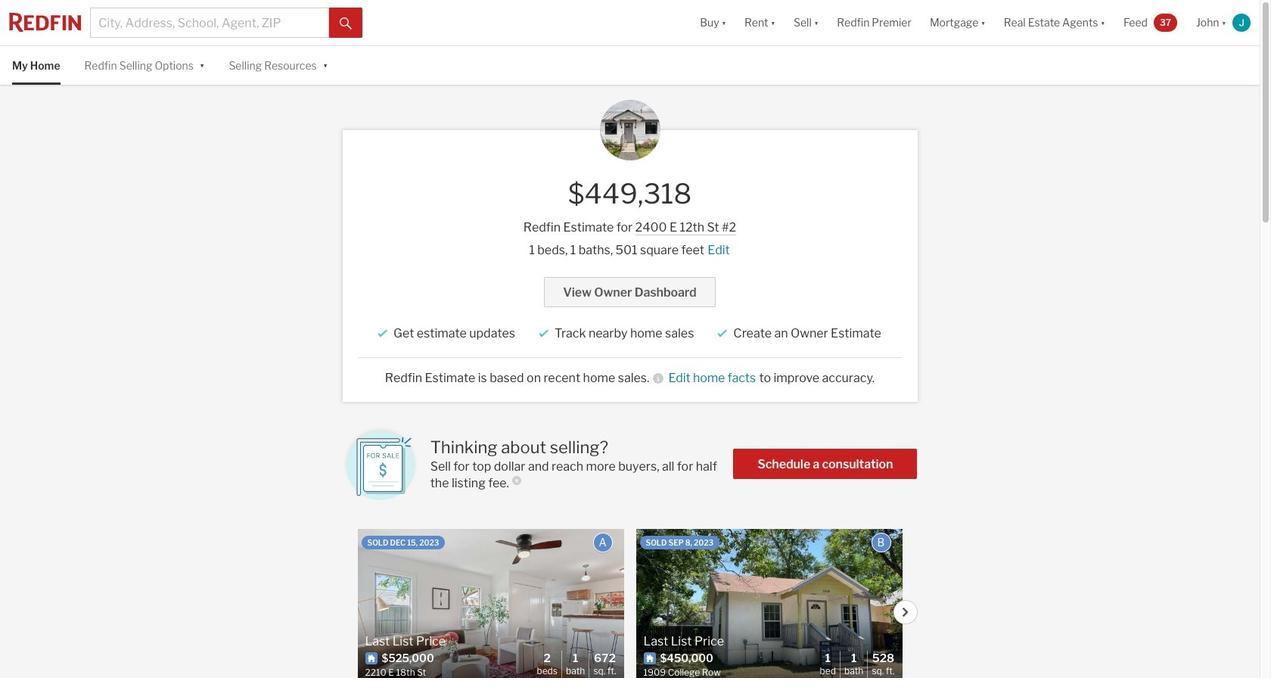 Task type: locate. For each thing, give the bounding box(es) containing it.
photo of 2210 e 18th st, austin, tx 78702 image
[[358, 529, 624, 678]]

user photo image
[[1233, 14, 1252, 32]]

City, Address, School, Agent, ZIP search field
[[90, 8, 329, 38]]

disclaimer image
[[512, 476, 522, 485]]

next image
[[902, 608, 911, 617]]

submit search image
[[340, 17, 352, 29]]



Task type: vqa. For each thing, say whether or not it's contained in the screenshot.
top Not
no



Task type: describe. For each thing, give the bounding box(es) containing it.
photo of 1909 college row, austin, tx 78702 image
[[636, 529, 903, 678]]



